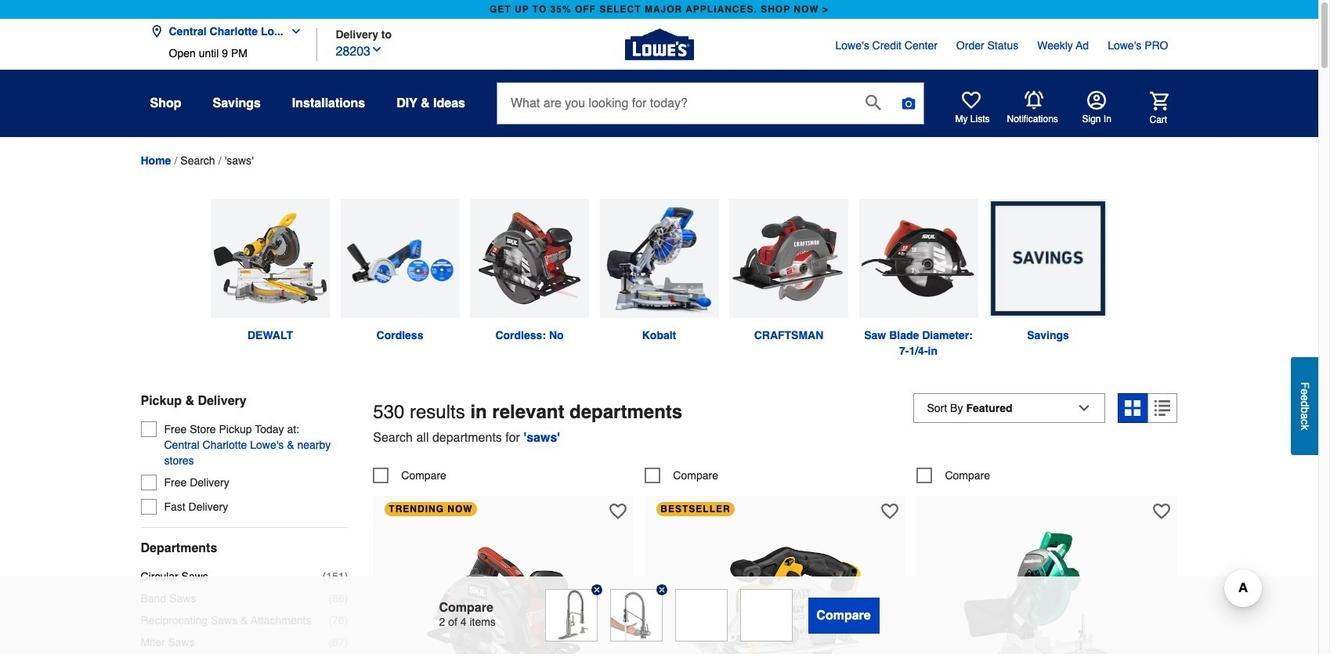 Task type: vqa. For each thing, say whether or not it's contained in the screenshot.
3962443 element
yes



Task type: locate. For each thing, give the bounding box(es) containing it.
dewalt 20-volt max 6-1/2-in cordless circular saw (bare tool) image
[[689, 530, 862, 654]]

3 saws image from the left
[[470, 199, 589, 318]]

0 horizontal spatial heart outline image
[[610, 503, 627, 520]]

list view image
[[1155, 400, 1171, 416]]

lowe's home improvement notification center image
[[1024, 91, 1043, 110]]

saws image
[[211, 199, 330, 318], [340, 199, 459, 318], [470, 199, 589, 318], [600, 199, 719, 318], [729, 199, 848, 318], [859, 199, 978, 318]]

5 saws image from the left
[[729, 199, 848, 318]]

skil 15-amp 7-1/4-in corded circular saw image
[[417, 530, 590, 654]]

2 heart outline image from the left
[[881, 503, 899, 520]]

heart outline image
[[610, 503, 627, 520], [881, 503, 899, 520], [1153, 503, 1171, 520]]

1 heart outline image from the left
[[610, 503, 627, 520]]

None search field
[[497, 82, 924, 139]]

3962443 element
[[645, 467, 718, 483]]

0 horizontal spatial remove this product image
[[591, 584, 602, 595]]

chevron down image
[[283, 25, 302, 38]]

2 horizontal spatial heart outline image
[[1153, 503, 1171, 520]]

1 horizontal spatial remove this product image
[[656, 584, 667, 595]]

saws element
[[224, 155, 254, 167]]

search image
[[866, 94, 881, 110]]

remove this product image
[[591, 584, 602, 595], [656, 584, 667, 595]]

1 horizontal spatial heart outline image
[[881, 503, 899, 520]]

location image
[[150, 25, 163, 38]]

grid view image
[[1125, 400, 1141, 416]]

departments element
[[141, 540, 348, 556]]

Search Query text field
[[497, 83, 853, 124]]



Task type: describe. For each thing, give the bounding box(es) containing it.
metabo hpt 10-in single bevel compound corded miter saw image
[[961, 530, 1133, 654]]

camera image
[[901, 96, 916, 111]]

1 saws image from the left
[[211, 199, 330, 318]]

search element
[[180, 155, 215, 167]]

lowe's home improvement lists image
[[961, 91, 980, 110]]

1000184209 element
[[373, 467, 446, 483]]

chevron down image
[[370, 43, 383, 55]]

lowe's home improvement cart image
[[1149, 91, 1168, 110]]

6 saws image from the left
[[859, 199, 978, 318]]

lowe's home improvement account image
[[1087, 91, 1106, 110]]

3 heart outline image from the left
[[1153, 503, 1171, 520]]

savings image
[[989, 199, 1108, 318]]

2 remove this product image from the left
[[656, 584, 667, 595]]

2 saws image from the left
[[340, 199, 459, 318]]

lowe's home improvement logo image
[[625, 10, 694, 79]]

1001264080 element
[[917, 467, 990, 483]]

1 remove this product image from the left
[[591, 584, 602, 595]]

4 saws image from the left
[[600, 199, 719, 318]]



